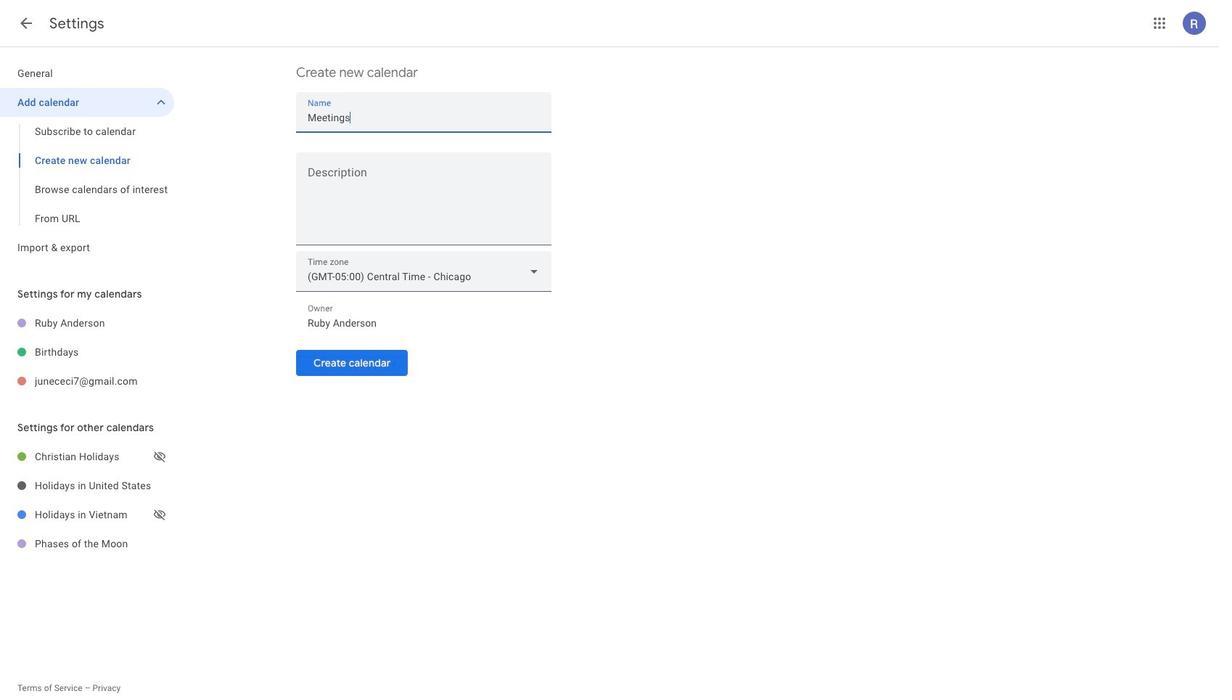 Task type: vqa. For each thing, say whether or not it's contained in the screenshot.
group
yes



Task type: locate. For each thing, give the bounding box(es) containing it.
heading
[[49, 15, 104, 33]]

tree
[[0, 59, 174, 262], [0, 309, 174, 396], [0, 442, 174, 558]]

2 tree from the top
[[0, 309, 174, 396]]

group
[[0, 117, 174, 233]]

phases of the moon tree item
[[0, 529, 174, 558]]

None field
[[296, 251, 552, 292]]

junececi7@gmail.com tree item
[[0, 367, 174, 396]]

1 vertical spatial tree
[[0, 309, 174, 396]]

None text field
[[308, 313, 540, 333]]

3 tree from the top
[[0, 442, 174, 558]]

None text field
[[308, 107, 540, 128], [296, 169, 552, 239], [308, 107, 540, 128], [296, 169, 552, 239]]

birthdays tree item
[[0, 338, 174, 367]]

0 vertical spatial tree
[[0, 59, 174, 262]]

2 vertical spatial tree
[[0, 442, 174, 558]]



Task type: describe. For each thing, give the bounding box(es) containing it.
1 tree from the top
[[0, 59, 174, 262]]

add calendar tree item
[[0, 88, 174, 117]]

holidays in vietnam tree item
[[0, 500, 174, 529]]

ruby anderson tree item
[[0, 309, 174, 338]]

go back image
[[17, 15, 35, 32]]

holidays in united states tree item
[[0, 471, 174, 500]]

christian holidays tree item
[[0, 442, 174, 471]]



